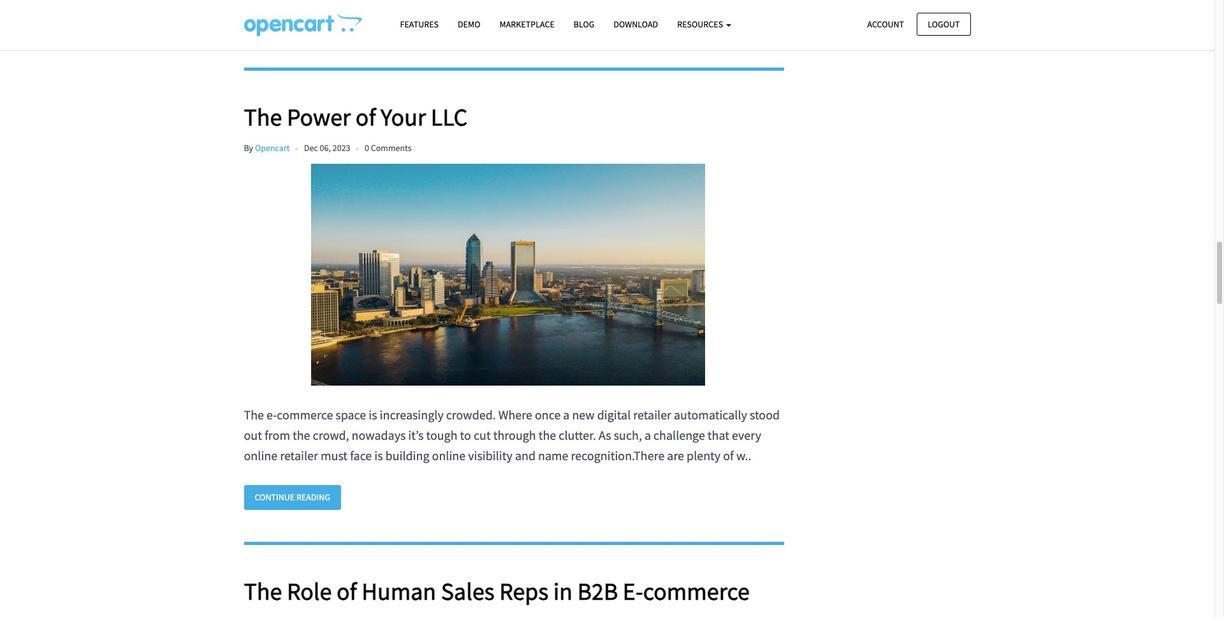 Task type: describe. For each thing, give the bounding box(es) containing it.
e-
[[267, 407, 277, 423]]

and
[[515, 448, 536, 464]]

tough
[[426, 427, 458, 443]]

marketplace link
[[490, 13, 564, 36]]

logout
[[928, 18, 960, 30]]

the power of your llc link
[[244, 102, 784, 132]]

2023
[[333, 142, 350, 154]]

e-
[[623, 576, 643, 606]]

demo link
[[448, 13, 490, 36]]

by opencart
[[244, 142, 290, 154]]

power
[[287, 102, 351, 132]]

the role of human sales reps in b2b e-commerce link
[[244, 576, 784, 606]]

such,
[[614, 427, 642, 443]]

must
[[321, 448, 348, 464]]

of for the role of human sales reps in b2b e-commerce
[[337, 576, 357, 606]]

marketplace
[[500, 18, 555, 30]]

cut
[[474, 427, 491, 443]]

1 horizontal spatial a
[[645, 427, 651, 443]]

2 continue from the top
[[255, 492, 295, 503]]

reps
[[499, 576, 549, 606]]

dec
[[304, 142, 318, 154]]

1 horizontal spatial commerce
[[643, 576, 750, 606]]

0 horizontal spatial a
[[563, 407, 570, 423]]

from
[[265, 427, 290, 443]]

that
[[708, 427, 729, 443]]

clutter.
[[559, 427, 596, 443]]

dec 06, 2023
[[304, 142, 350, 154]]

of for the power of your llc
[[356, 102, 376, 132]]

the for the e-commerce space is increasingly crowded. where once a new digital retailer automatically stood out from the crowd, nowadays it's tough to cut through the clutter. as such, a challenge that every online retailer must face is building online visibility and name recognition.there are plenty of w..
[[244, 407, 264, 423]]

blog
[[574, 18, 595, 30]]

opencart
[[255, 142, 290, 154]]

resources link
[[668, 13, 741, 36]]

download
[[614, 18, 658, 30]]

1 continue reading link from the top
[[244, 11, 341, 36]]

0
[[365, 142, 369, 154]]

0 comments
[[365, 142, 412, 154]]

features link
[[391, 13, 448, 36]]

as
[[599, 427, 611, 443]]

by
[[244, 142, 253, 154]]

visibility
[[468, 448, 513, 464]]

the for the role of human sales reps in b2b e-commerce
[[244, 576, 282, 606]]

reading for 1st continue reading link
[[296, 18, 330, 29]]

w..
[[736, 448, 751, 464]]

building
[[385, 448, 429, 464]]

continue reading for 1st continue reading link
[[255, 18, 330, 29]]

every
[[732, 427, 761, 443]]

opencart link
[[255, 142, 290, 154]]

human
[[362, 576, 436, 606]]

space
[[336, 407, 366, 423]]

2 online from the left
[[432, 448, 466, 464]]

06,
[[320, 142, 331, 154]]

download link
[[604, 13, 668, 36]]

the for the power of your llc
[[244, 102, 282, 132]]

digital
[[597, 407, 631, 423]]

demo
[[458, 18, 480, 30]]

resources
[[677, 18, 725, 30]]



Task type: locate. For each thing, give the bounding box(es) containing it.
2 vertical spatial the
[[244, 576, 282, 606]]

your
[[381, 102, 426, 132]]

continue
[[255, 18, 295, 29], [255, 492, 295, 503]]

the e-commerce space is increasingly crowded. where once a new digital retailer automatically stood out from the crowd, nowadays it's tough to cut through the clutter. as such, a challenge that every online retailer must face is building online visibility and name recognition.there are plenty of w..
[[244, 407, 780, 464]]

a right such,
[[645, 427, 651, 443]]

the up by opencart
[[244, 102, 282, 132]]

crowd,
[[313, 427, 349, 443]]

1 vertical spatial retailer
[[280, 448, 318, 464]]

the right the 'from'
[[293, 427, 310, 443]]

opencart - blog image
[[244, 13, 362, 36]]

0 vertical spatial continue
[[255, 18, 295, 29]]

1 horizontal spatial online
[[432, 448, 466, 464]]

where
[[498, 407, 532, 423]]

is right "face"
[[374, 448, 383, 464]]

1 vertical spatial the
[[244, 407, 264, 423]]

nowadays
[[352, 427, 406, 443]]

online down out
[[244, 448, 277, 464]]

continue reading
[[255, 18, 330, 29], [255, 492, 330, 503]]

1 vertical spatial continue reading link
[[244, 485, 341, 510]]

1 continue from the top
[[255, 18, 295, 29]]

1 vertical spatial commerce
[[643, 576, 750, 606]]

3 the from the top
[[244, 576, 282, 606]]

2 continue reading link from the top
[[244, 485, 341, 510]]

online down tough
[[432, 448, 466, 464]]

0 vertical spatial the
[[244, 102, 282, 132]]

challenge
[[654, 427, 705, 443]]

1 vertical spatial of
[[723, 448, 734, 464]]

continue reading for first continue reading link from the bottom
[[255, 492, 330, 503]]

2 the from the top
[[244, 407, 264, 423]]

in
[[553, 576, 573, 606]]

blog link
[[564, 13, 604, 36]]

1 the from the top
[[244, 102, 282, 132]]

sales
[[441, 576, 495, 606]]

1 vertical spatial a
[[645, 427, 651, 443]]

to
[[460, 427, 471, 443]]

plenty
[[687, 448, 721, 464]]

comments
[[371, 142, 412, 154]]

commerce
[[277, 407, 333, 423], [643, 576, 750, 606]]

features
[[400, 18, 439, 30]]

0 vertical spatial a
[[563, 407, 570, 423]]

stood
[[750, 407, 780, 423]]

of
[[356, 102, 376, 132], [723, 448, 734, 464], [337, 576, 357, 606]]

the down once
[[539, 427, 556, 443]]

are
[[667, 448, 684, 464]]

is
[[369, 407, 377, 423], [374, 448, 383, 464]]

out
[[244, 427, 262, 443]]

of inside 'the e-commerce space is increasingly crowded. where once a new digital retailer automatically stood out from the crowd, nowadays it's tough to cut through the clutter. as such, a challenge that every online retailer must face is building online visibility and name recognition.there are plenty of w..'
[[723, 448, 734, 464]]

llc
[[431, 102, 468, 132]]

0 vertical spatial retailer
[[633, 407, 671, 423]]

0 vertical spatial continue reading
[[255, 18, 330, 29]]

the role of human sales reps in b2b e-commerce
[[244, 576, 750, 606]]

1 vertical spatial is
[[374, 448, 383, 464]]

reading
[[296, 18, 330, 29], [296, 492, 330, 503]]

commerce inside 'the e-commerce space is increasingly crowded. where once a new digital retailer automatically stood out from the crowd, nowadays it's tough to cut through the clutter. as such, a challenge that every online retailer must face is building online visibility and name recognition.there are plenty of w..'
[[277, 407, 333, 423]]

0 vertical spatial reading
[[296, 18, 330, 29]]

online
[[244, 448, 277, 464], [432, 448, 466, 464]]

it's
[[408, 427, 424, 443]]

1 the from the left
[[293, 427, 310, 443]]

1 vertical spatial reading
[[296, 492, 330, 503]]

the inside 'the e-commerce space is increasingly crowded. where once a new digital retailer automatically stood out from the crowd, nowadays it's tough to cut through the clutter. as such, a challenge that every online retailer must face is building online visibility and name recognition.there are plenty of w..'
[[244, 407, 264, 423]]

0 vertical spatial commerce
[[277, 407, 333, 423]]

automatically
[[674, 407, 747, 423]]

1 reading from the top
[[296, 18, 330, 29]]

a
[[563, 407, 570, 423], [645, 427, 651, 443]]

account link
[[857, 12, 915, 36]]

retailer
[[633, 407, 671, 423], [280, 448, 318, 464]]

face
[[350, 448, 372, 464]]

0 vertical spatial of
[[356, 102, 376, 132]]

through
[[493, 427, 536, 443]]

the power of your llc
[[244, 102, 468, 132]]

a left new
[[563, 407, 570, 423]]

the left e-
[[244, 407, 264, 423]]

1 vertical spatial continue
[[255, 492, 295, 503]]

0 vertical spatial is
[[369, 407, 377, 423]]

retailer up such,
[[633, 407, 671, 423]]

role
[[287, 576, 332, 606]]

the left role on the bottom
[[244, 576, 282, 606]]

2 reading from the top
[[296, 492, 330, 503]]

reading for first continue reading link from the bottom
[[296, 492, 330, 503]]

0 horizontal spatial the
[[293, 427, 310, 443]]

the
[[244, 102, 282, 132], [244, 407, 264, 423], [244, 576, 282, 606]]

of up 0
[[356, 102, 376, 132]]

of right role on the bottom
[[337, 576, 357, 606]]

0 horizontal spatial online
[[244, 448, 277, 464]]

b2b
[[577, 576, 618, 606]]

2 the from the left
[[539, 427, 556, 443]]

name
[[538, 448, 568, 464]]

continue reading link
[[244, 11, 341, 36], [244, 485, 341, 510]]

the
[[293, 427, 310, 443], [539, 427, 556, 443]]

is up "nowadays" on the left of page
[[369, 407, 377, 423]]

2 vertical spatial of
[[337, 576, 357, 606]]

retailer down the 'from'
[[280, 448, 318, 464]]

1 continue reading from the top
[[255, 18, 330, 29]]

0 horizontal spatial commerce
[[277, 407, 333, 423]]

1 vertical spatial continue reading
[[255, 492, 330, 503]]

2 continue reading from the top
[[255, 492, 330, 503]]

account
[[867, 18, 904, 30]]

increasingly
[[380, 407, 444, 423]]

1 horizontal spatial retailer
[[633, 407, 671, 423]]

once
[[535, 407, 561, 423]]

new
[[572, 407, 595, 423]]

1 horizontal spatial the
[[539, 427, 556, 443]]

0 vertical spatial continue reading link
[[244, 11, 341, 36]]

the power of your llc image
[[244, 164, 772, 386]]

logout link
[[917, 12, 971, 36]]

of left "w.." in the right bottom of the page
[[723, 448, 734, 464]]

0 horizontal spatial retailer
[[280, 448, 318, 464]]

crowded.
[[446, 407, 496, 423]]

1 online from the left
[[244, 448, 277, 464]]

recognition.there
[[571, 448, 665, 464]]



Task type: vqa. For each thing, say whether or not it's contained in the screenshot.
are
yes



